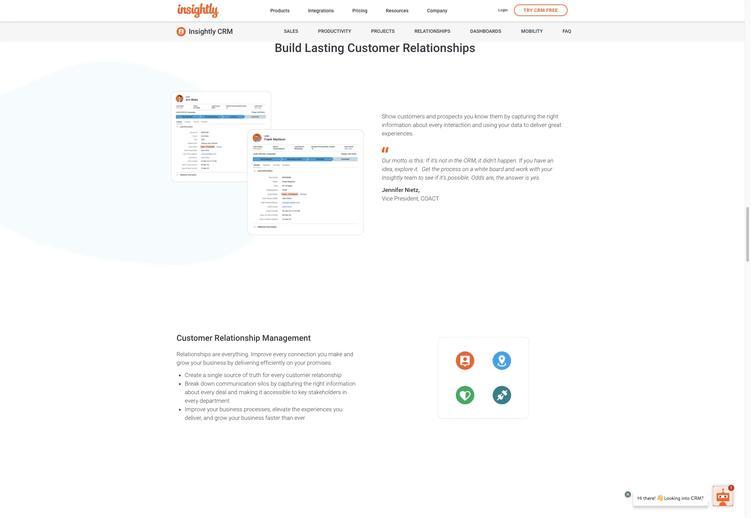 Task type: vqa. For each thing, say whether or not it's contained in the screenshot.
leftmost "2023"
no



Task type: locate. For each thing, give the bounding box(es) containing it.
truth
[[249, 372, 262, 379]]

if right this:
[[426, 157, 430, 164]]

about down "customers"
[[413, 122, 428, 128]]

0 vertical spatial about
[[413, 122, 428, 128]]

idea,
[[382, 166, 394, 173]]

right up great
[[547, 113, 559, 120]]

pricing link
[[353, 6, 368, 16]]

1 horizontal spatial a
[[471, 166, 474, 173]]

2 vertical spatial relationships
[[177, 351, 211, 358]]

1 horizontal spatial is
[[526, 174, 530, 181]]

down
[[201, 380, 215, 387]]

is left this:
[[409, 157, 413, 164]]

on up customer
[[287, 360, 293, 366]]

the down board
[[497, 174, 505, 181]]

president,
[[395, 195, 420, 202]]

in right the not
[[449, 157, 453, 164]]

show customers and prospects you know them by capturing the right information about every interaction and using your data to deliver great experiences.
[[382, 113, 562, 137]]

insightly logo image
[[178, 3, 219, 18]]

1 horizontal spatial about
[[413, 122, 428, 128]]

white
[[475, 166, 489, 173]]

1 horizontal spatial capturing
[[512, 113, 536, 120]]

using
[[484, 122, 498, 128]]

all in one 1 image
[[385, 291, 581, 468]]

business inside relationships are everything. improve every connection you make and grow your business by delivering efficiently on your promises.
[[204, 360, 226, 366]]

about down break
[[185, 389, 200, 396]]

on inside relationships are everything. improve every connection you make and grow your business by delivering efficiently on your promises.
[[287, 360, 293, 366]]

grow up c
[[177, 360, 190, 366]]

experiences.
[[382, 130, 414, 137]]

0 vertical spatial business
[[204, 360, 226, 366]]

crm inside 'try crm free' button
[[535, 8, 546, 13]]

to inside "our motto is this: if it's not in the crm, it didn't happen. if you have an idea, explore it.  get the process on a white board and work with your insightly team to see if it's possible. odds are, the answer is yes."
[[419, 174, 424, 181]]

about inside 'c reate a single source of truth for every customer relationship break down communication silos by capturing the right information about every deal and making it accessible to key stakeholders in every department improve your business processes, elevate the experiences you deliver, and grow your business faster than ever'
[[185, 389, 200, 396]]

projects link
[[372, 21, 395, 42]]

0 vertical spatial capturing
[[512, 113, 536, 120]]

processes,
[[244, 406, 271, 413]]

deliver,
[[185, 415, 202, 422]]

information inside 'c reate a single source of truth for every customer relationship break down communication silos by capturing the right information about every deal and making it accessible to key stakeholders in every department improve your business processes, elevate the experiences you deliver, and grow your business faster than ever'
[[326, 380, 356, 387]]

0 horizontal spatial right
[[313, 380, 325, 387]]

0 horizontal spatial it's
[[431, 157, 438, 164]]

1 horizontal spatial in
[[449, 157, 453, 164]]

faster
[[266, 415, 281, 422]]

0 vertical spatial crm
[[535, 8, 546, 13]]

right inside 'c reate a single source of truth for every customer relationship break down communication silos by capturing the right information about every deal and making it accessible to key stakeholders in every department improve your business processes, elevate the experiences you deliver, and grow your business faster than ever'
[[313, 380, 325, 387]]

improve up deliver,
[[185, 406, 206, 413]]

productivity
[[318, 29, 352, 34]]

it down silos
[[259, 389, 263, 396]]

to right data
[[524, 122, 529, 128]]

1 horizontal spatial it's
[[440, 174, 447, 181]]

0 vertical spatial right
[[547, 113, 559, 120]]

1 vertical spatial crm
[[218, 27, 233, 36]]

2 if from the left
[[520, 157, 523, 164]]

by down everything. on the bottom of the page
[[228, 360, 234, 366]]

faq
[[563, 29, 572, 34]]

0 vertical spatial a
[[471, 166, 474, 173]]

this:
[[415, 157, 425, 164]]

1 vertical spatial in
[[343, 389, 347, 396]]

jennifer
[[382, 187, 404, 194]]

0 horizontal spatial by
[[228, 360, 234, 366]]

0 vertical spatial improve
[[251, 351, 272, 358]]

1 vertical spatial customer
[[177, 334, 213, 343]]

products
[[271, 8, 290, 13]]

1 vertical spatial information
[[326, 380, 356, 387]]

0 vertical spatial relationships
[[415, 29, 451, 34]]

relationships
[[415, 29, 451, 34], [403, 41, 476, 55], [177, 351, 211, 358]]

happen.
[[498, 157, 518, 164]]

1 horizontal spatial grow
[[215, 415, 228, 422]]

1 vertical spatial insightly
[[382, 174, 403, 181]]

insightly down idea,
[[382, 174, 403, 181]]

0 horizontal spatial grow
[[177, 360, 190, 366]]

you
[[465, 113, 474, 120], [524, 157, 533, 164], [318, 351, 327, 358], [334, 406, 343, 413]]

1 horizontal spatial customer
[[348, 41, 400, 55]]

every down prospects on the top right of the page
[[429, 122, 443, 128]]

by
[[505, 113, 511, 120], [228, 360, 234, 366], [271, 380, 277, 387]]

0 horizontal spatial on
[[287, 360, 293, 366]]

you up work
[[524, 157, 533, 164]]

if
[[426, 157, 430, 164], [520, 157, 523, 164]]

1 horizontal spatial information
[[382, 122, 412, 128]]

improve up the "efficiently"
[[251, 351, 272, 358]]

them
[[490, 113, 504, 120]]

crm inside the insightly crm link
[[218, 27, 233, 36]]

build lasting image
[[170, 87, 367, 237]]

1 vertical spatial about
[[185, 389, 200, 396]]

source
[[224, 372, 241, 379]]

the inside "show customers and prospects you know them by capturing the right information about every interaction and using your data to deliver great experiences."
[[538, 113, 546, 120]]

get
[[422, 166, 431, 173]]

an
[[548, 157, 554, 164]]

crm for try
[[535, 8, 546, 13]]

0 horizontal spatial is
[[409, 157, 413, 164]]

1 horizontal spatial if
[[520, 157, 523, 164]]

insightly down insightly logo
[[189, 27, 216, 36]]

0 horizontal spatial information
[[326, 380, 356, 387]]

connection
[[288, 351, 317, 358]]

business down processes,
[[242, 415, 264, 422]]

0 vertical spatial customer
[[348, 41, 400, 55]]

capturing inside "show customers and prospects you know them by capturing the right information about every interaction and using your data to deliver great experiences."
[[512, 113, 536, 120]]

company link
[[428, 6, 448, 16]]

information up experiences.
[[382, 122, 412, 128]]

2 vertical spatial by
[[271, 380, 277, 387]]

ever
[[295, 415, 305, 422]]

and down communication
[[228, 389, 238, 396]]

grow
[[177, 360, 190, 366], [215, 415, 228, 422]]

by inside 'c reate a single source of truth for every customer relationship break down communication silos by capturing the right information about every deal and making it accessible to key stakeholders in every department improve your business processes, elevate the experiences you deliver, and grow your business faster than ever'
[[271, 380, 277, 387]]

1 vertical spatial improve
[[185, 406, 206, 413]]

mobility link
[[522, 21, 543, 42]]

2 horizontal spatial to
[[524, 122, 529, 128]]

0 vertical spatial to
[[524, 122, 529, 128]]

right up stakeholders
[[313, 380, 325, 387]]

1 vertical spatial capturing
[[278, 380, 303, 387]]

is
[[409, 157, 413, 164], [526, 174, 530, 181]]

login link
[[499, 8, 508, 14]]

pricing
[[353, 8, 368, 13]]

by right them
[[505, 113, 511, 120]]

business down are
[[204, 360, 226, 366]]

it
[[479, 157, 482, 164], [259, 389, 263, 396]]

to
[[524, 122, 529, 128], [419, 174, 424, 181], [292, 389, 297, 396]]

0 vertical spatial on
[[463, 166, 469, 173]]

break
[[185, 380, 199, 387]]

1 vertical spatial it's
[[440, 174, 447, 181]]

crm for insightly
[[218, 27, 233, 36]]

1 vertical spatial grow
[[215, 415, 228, 422]]

you up promises.
[[318, 351, 327, 358]]

capturing down customer
[[278, 380, 303, 387]]

you left know
[[465, 113, 474, 120]]

communication
[[216, 380, 256, 387]]

every inside "show customers and prospects you know them by capturing the right information about every interaction and using your data to deliver great experiences."
[[429, 122, 443, 128]]

grow inside 'c reate a single source of truth for every customer relationship break down communication silos by capturing the right information about every deal and making it accessible to key stakeholders in every department improve your business processes, elevate the experiences you deliver, and grow your business faster than ever'
[[215, 415, 228, 422]]

0 horizontal spatial capturing
[[278, 380, 303, 387]]

your inside "our motto is this: if it's not in the crm, it didn't happen. if you have an idea, explore it.  get the process on a white board and work with your insightly team to see if it's possible. odds are, the answer is yes."
[[542, 166, 553, 173]]

by up accessible
[[271, 380, 277, 387]]

capturing up data
[[512, 113, 536, 120]]

2 vertical spatial to
[[292, 389, 297, 396]]

1 vertical spatial is
[[526, 174, 530, 181]]

know
[[475, 113, 489, 120]]

show
[[382, 113, 397, 120]]

1 vertical spatial a
[[203, 372, 206, 379]]

nietz,
[[405, 187, 420, 194]]

0 horizontal spatial improve
[[185, 406, 206, 413]]

a up down
[[203, 372, 206, 379]]

sales
[[284, 29, 299, 34]]

0 horizontal spatial if
[[426, 157, 430, 164]]

0 vertical spatial insightly
[[189, 27, 216, 36]]

insightly
[[189, 27, 216, 36], [382, 174, 403, 181]]

not
[[439, 157, 448, 164]]

0 horizontal spatial in
[[343, 389, 347, 396]]

mobility
[[522, 29, 543, 34]]

board
[[490, 166, 504, 173]]

grow down department on the bottom left of the page
[[215, 415, 228, 422]]

1 horizontal spatial insightly
[[382, 174, 403, 181]]

relationships inside relationships are everything. improve every connection you make and grow your business by delivering efficiently on your promises.
[[177, 351, 211, 358]]

1 vertical spatial by
[[228, 360, 234, 366]]

relationships link
[[415, 21, 451, 42]]

0 horizontal spatial a
[[203, 372, 206, 379]]

management
[[263, 334, 311, 343]]

1 horizontal spatial right
[[547, 113, 559, 120]]

business down department on the bottom left of the page
[[220, 406, 243, 413]]

in
[[449, 157, 453, 164], [343, 389, 347, 396]]

to left key
[[292, 389, 297, 396]]

0 horizontal spatial about
[[185, 389, 200, 396]]

and down happen.
[[506, 166, 515, 173]]

answer
[[506, 174, 524, 181]]

customer down projects at top
[[348, 41, 400, 55]]

making
[[239, 389, 258, 396]]

0 horizontal spatial customer
[[177, 334, 213, 343]]

1 vertical spatial relationships
[[403, 41, 476, 55]]

a inside "our motto is this: if it's not in the crm, it didn't happen. if you have an idea, explore it.  get the process on a white board and work with your insightly team to see if it's possible. odds are, the answer is yes."
[[471, 166, 474, 173]]

1 horizontal spatial by
[[271, 380, 277, 387]]

1 vertical spatial business
[[220, 406, 243, 413]]

1 vertical spatial right
[[313, 380, 325, 387]]

improve inside 'c reate a single source of truth for every customer relationship break down communication silos by capturing the right information about every deal and making it accessible to key stakeholders in every department improve your business processes, elevate the experiences you deliver, and grow your business faster than ever'
[[185, 406, 206, 413]]

and right make
[[344, 351, 354, 358]]

it's left the not
[[431, 157, 438, 164]]

crm right try in the right top of the page
[[535, 8, 546, 13]]

the up process
[[455, 157, 463, 164]]

1 horizontal spatial improve
[[251, 351, 272, 358]]

the
[[538, 113, 546, 120], [455, 157, 463, 164], [432, 166, 440, 173], [497, 174, 505, 181], [304, 380, 312, 387], [292, 406, 300, 413]]

deliver
[[531, 122, 547, 128]]

0 vertical spatial in
[[449, 157, 453, 164]]

it up white
[[479, 157, 482, 164]]

1 horizontal spatial crm
[[535, 8, 546, 13]]

on down the crm,
[[463, 166, 469, 173]]

right inside "show customers and prospects you know them by capturing the right information about every interaction and using your data to deliver great experiences."
[[547, 113, 559, 120]]

and inside relationships are everything. improve every connection you make and grow your business by delivering efficiently on your promises.
[[344, 351, 354, 358]]

in inside "our motto is this: if it's not in the crm, it didn't happen. if you have an idea, explore it.  get the process on a white board and work with your insightly team to see if it's possible. odds are, the answer is yes."
[[449, 157, 453, 164]]

to left see
[[419, 174, 424, 181]]

0 horizontal spatial it
[[259, 389, 263, 396]]

a down the crm,
[[471, 166, 474, 173]]

customer up are
[[177, 334, 213, 343]]

experiences
[[302, 406, 332, 413]]

0 vertical spatial it
[[479, 157, 482, 164]]

are
[[213, 351, 221, 358]]

crm down insightly logo link
[[218, 27, 233, 36]]

2 horizontal spatial by
[[505, 113, 511, 120]]

in right stakeholders
[[343, 389, 347, 396]]

0 horizontal spatial crm
[[218, 27, 233, 36]]

it inside 'c reate a single source of truth for every customer relationship break down communication silos by capturing the right information about every deal and making it accessible to key stakeholders in every department improve your business processes, elevate the experiences you deliver, and grow your business faster than ever'
[[259, 389, 263, 396]]

1 vertical spatial to
[[419, 174, 424, 181]]

you right experiences
[[334, 406, 343, 413]]

customer
[[286, 372, 311, 379]]

dashboards
[[471, 29, 502, 34]]

information down relationship
[[326, 380, 356, 387]]

the up deliver
[[538, 113, 546, 120]]

on
[[463, 166, 469, 173], [287, 360, 293, 366]]

every up the "efficiently"
[[273, 351, 287, 358]]

0 vertical spatial by
[[505, 113, 511, 120]]

with
[[530, 166, 541, 173]]

you inside "show customers and prospects you know them by capturing the right information about every interaction and using your data to deliver great experiences."
[[465, 113, 474, 120]]

0 vertical spatial information
[[382, 122, 412, 128]]

if up work
[[520, 157, 523, 164]]

it's
[[431, 157, 438, 164], [440, 174, 447, 181]]

is left yes.
[[526, 174, 530, 181]]

your inside "show customers and prospects you know them by capturing the right information about every interaction and using your data to deliver great experiences."
[[499, 122, 510, 128]]

1 horizontal spatial on
[[463, 166, 469, 173]]

1 vertical spatial it
[[259, 389, 263, 396]]

a
[[471, 166, 474, 173], [203, 372, 206, 379]]

possible.
[[448, 174, 471, 181]]

you inside relationships are everything. improve every connection you make and grow your business by delivering efficiently on your promises.
[[318, 351, 327, 358]]

try crm free link
[[515, 4, 568, 16]]

it's right "if"
[[440, 174, 447, 181]]

0 horizontal spatial to
[[292, 389, 297, 396]]

1 vertical spatial on
[[287, 360, 293, 366]]

capturing
[[512, 113, 536, 120], [278, 380, 303, 387]]

every
[[429, 122, 443, 128], [273, 351, 287, 358], [271, 372, 285, 379], [201, 389, 215, 396], [185, 398, 199, 404]]

process
[[442, 166, 462, 173]]

try crm free button
[[515, 4, 568, 16]]

0 vertical spatial grow
[[177, 360, 190, 366]]

1 horizontal spatial it
[[479, 157, 482, 164]]

to inside "show customers and prospects you know them by capturing the right information about every interaction and using your data to deliver great experiences."
[[524, 122, 529, 128]]

1 horizontal spatial to
[[419, 174, 424, 181]]



Task type: describe. For each thing, give the bounding box(es) containing it.
1 if from the left
[[426, 157, 430, 164]]

customer relationship management
[[177, 334, 311, 343]]

vice
[[382, 195, 393, 202]]

have
[[535, 157, 547, 164]]

relationships for relationships
[[415, 29, 451, 34]]

silos
[[258, 380, 270, 387]]

in inside 'c reate a single source of truth for every customer relationship break down communication silos by capturing the right information about every deal and making it accessible to key stakeholders in every department improve your business processes, elevate the experiences you deliver, and grow your business faster than ever'
[[343, 389, 347, 396]]

than
[[282, 415, 293, 422]]

improve inside relationships are everything. improve every connection you make and grow your business by delivering efficiently on your promises.
[[251, 351, 272, 358]]

0 horizontal spatial insightly
[[189, 27, 216, 36]]

every right for
[[271, 372, 285, 379]]

of
[[243, 372, 248, 379]]

by inside "show customers and prospects you know them by capturing the right information about every interaction and using your data to deliver great experiences."
[[505, 113, 511, 120]]

on inside "our motto is this: if it's not in the crm, it didn't happen. if you have an idea, explore it.  get the process on a white board and work with your insightly team to see if it's possible. odds are, the answer is yes."
[[463, 166, 469, 173]]

key
[[299, 389, 307, 396]]

efficiently
[[261, 360, 285, 366]]

2 vertical spatial business
[[242, 415, 264, 422]]

free
[[547, 8, 559, 13]]

build
[[275, 41, 302, 55]]

relationships are everything. improve every connection you make and grow your business by delivering efficiently on your promises.
[[177, 351, 354, 366]]

are,
[[486, 174, 495, 181]]

integrations link
[[308, 6, 334, 16]]

by inside relationships are everything. improve every connection you make and grow your business by delivering efficiently on your promises.
[[228, 360, 234, 366]]

every inside relationships are everything. improve every connection you make and grow your business by delivering efficiently on your promises.
[[273, 351, 287, 358]]

single
[[208, 372, 223, 379]]

resources link
[[386, 6, 409, 16]]

the up 'ever'
[[292, 406, 300, 413]]

interaction
[[444, 122, 471, 128]]

c reate a single source of truth for every customer relationship break down communication silos by capturing the right information about every deal and making it accessible to key stakeholders in every department improve your business processes, elevate the experiences you deliver, and grow your business faster than ever
[[185, 372, 356, 422]]

every down down
[[201, 389, 215, 396]]

relationship
[[312, 372, 342, 379]]

and left prospects on the top right of the page
[[427, 113, 436, 120]]

crm,
[[464, 157, 477, 164]]

every down break
[[185, 398, 199, 404]]

insightly crm
[[189, 27, 233, 36]]

try crm free
[[524, 8, 559, 13]]

relationships for relationships are everything. improve every connection you make and grow your business by delivering efficiently on your promises.
[[177, 351, 211, 358]]

jennifer nietz, vice president, coact
[[382, 187, 440, 202]]

resources
[[386, 8, 409, 13]]

the up key
[[304, 380, 312, 387]]

login
[[499, 8, 508, 12]]

and right deliver,
[[204, 415, 213, 422]]

motto
[[393, 157, 408, 164]]

build lasting customer relationships
[[275, 41, 476, 55]]

reate
[[189, 372, 202, 379]]

see
[[425, 174, 434, 181]]

faq link
[[563, 21, 572, 42]]

sales link
[[284, 21, 299, 42]]

delivering
[[235, 360, 259, 366]]

lasting
[[305, 41, 345, 55]]

for
[[263, 372, 270, 379]]

projects
[[372, 29, 395, 34]]

and inside "our motto is this: if it's not in the crm, it didn't happen. if you have an idea, explore it.  get the process on a white board and work with your insightly team to see if it's possible. odds are, the answer is yes."
[[506, 166, 515, 173]]

qoute icon image
[[382, 147, 389, 153]]

grow inside relationships are everything. improve every connection you make and grow your business by delivering efficiently on your promises.
[[177, 360, 190, 366]]

and down know
[[473, 122, 482, 128]]

0 vertical spatial is
[[409, 157, 413, 164]]

department
[[200, 398, 230, 404]]

capturing inside 'c reate a single source of truth for every customer relationship break down communication silos by capturing the right information about every deal and making it accessible to key stakeholders in every department improve your business processes, elevate the experiences you deliver, and grow your business faster than ever'
[[278, 380, 303, 387]]

promises.
[[307, 360, 333, 366]]

to inside 'c reate a single source of truth for every customer relationship break down communication silos by capturing the right information about every deal and making it accessible to key stakeholders in every department improve your business processes, elevate the experiences you deliver, and grow your business faster than ever'
[[292, 389, 297, 396]]

a inside 'c reate a single source of truth for every customer relationship break down communication silos by capturing the right information about every deal and making it accessible to key stakeholders in every department improve your business processes, elevate the experiences you deliver, and grow your business faster than ever'
[[203, 372, 206, 379]]

work
[[517, 166, 529, 173]]

stakeholders
[[309, 389, 341, 396]]

c
[[185, 372, 189, 379]]

didn't
[[483, 157, 497, 164]]

explore
[[395, 166, 413, 173]]

try
[[524, 8, 533, 13]]

0 vertical spatial it's
[[431, 157, 438, 164]]

you inside 'c reate a single source of truth for every customer relationship break down communication silos by capturing the right information about every deal and making it accessible to key stakeholders in every department improve your business processes, elevate the experiences you deliver, and grow your business faster than ever'
[[334, 406, 343, 413]]

project and task v2 image
[[385, 0, 581, 5]]

relationship
[[215, 334, 260, 343]]

you inside "our motto is this: if it's not in the crm, it didn't happen. if you have an idea, explore it.  get the process on a white board and work with your insightly team to see if it's possible. odds are, the answer is yes."
[[524, 157, 533, 164]]

the up "if"
[[432, 166, 440, 173]]

team
[[405, 174, 418, 181]]

coact
[[421, 195, 440, 202]]

insightly logo link
[[178, 3, 260, 18]]

elevate
[[273, 406, 291, 413]]

accessible
[[264, 389, 291, 396]]

insightly crm link
[[177, 21, 233, 42]]

information inside "show customers and prospects you know them by capturing the right information about every interaction and using your data to deliver great experiences."
[[382, 122, 412, 128]]

our motto is this: if it's not in the crm, it didn't happen. if you have an idea, explore it.  get the process on a white board and work with your insightly team to see if it's possible. odds are, the answer is yes.
[[382, 157, 554, 181]]

it inside "our motto is this: if it's not in the crm, it didn't happen. if you have an idea, explore it.  get the process on a white board and work with your insightly team to see if it's possible. odds are, the answer is yes."
[[479, 157, 482, 164]]

insightly inside "our motto is this: if it's not in the crm, it didn't happen. if you have an idea, explore it.  get the process on a white board and work with your insightly team to see if it's possible. odds are, the answer is yes."
[[382, 174, 403, 181]]

everything.
[[222, 351, 250, 358]]

our
[[382, 157, 391, 164]]

customers
[[398, 113, 425, 120]]

products link
[[271, 6, 290, 16]]

integrations
[[308, 8, 334, 13]]

dashboards link
[[471, 21, 502, 42]]

if
[[436, 174, 439, 181]]

data
[[512, 122, 523, 128]]

prospects
[[438, 113, 463, 120]]

odds
[[472, 174, 485, 181]]

about inside "show customers and prospects you know them by capturing the right information about every interaction and using your data to deliver great experiences."
[[413, 122, 428, 128]]



